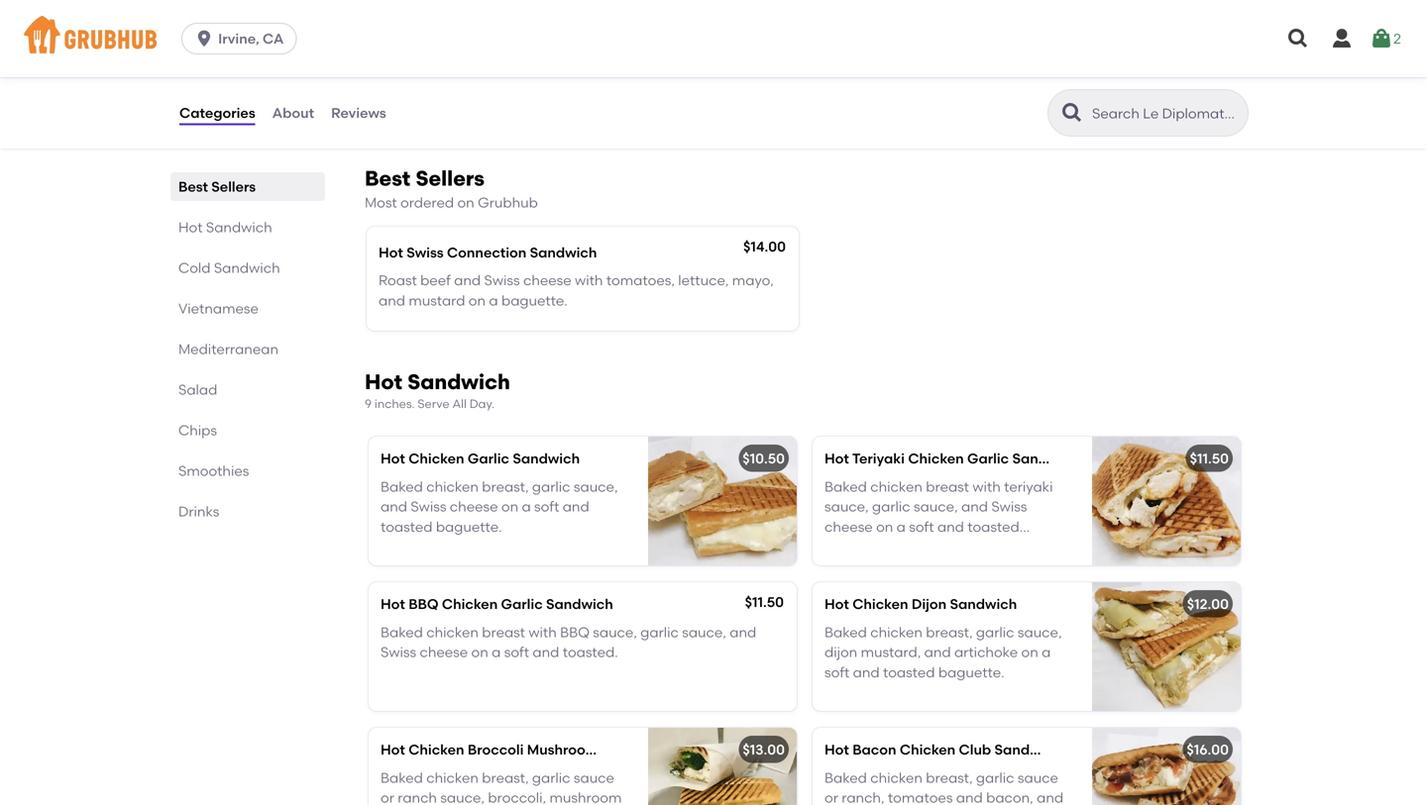 Task type: vqa. For each thing, say whether or not it's contained in the screenshot.
the 'on'
yes



Task type: locate. For each thing, give the bounding box(es) containing it.
swiss
[[407, 244, 444, 261], [484, 272, 520, 289], [411, 499, 446, 516], [992, 499, 1027, 516], [381, 645, 416, 661]]

cold sandwich
[[178, 260, 280, 277]]

2 horizontal spatial with
[[973, 479, 1001, 496]]

chicken inside baked chicken breast, garlic sauce or ranch sauce, broccoli, mushroo
[[426, 770, 479, 787]]

mushroom
[[527, 742, 599, 759]]

svg image inside irvine, ca button
[[194, 29, 214, 49]]

chicken for baked chicken breast, garlic sauce, dijon mustard, and artichoke on a soft and toasted baguette.
[[871, 624, 923, 641]]

on right ordered
[[457, 194, 475, 211]]

sellers
[[416, 166, 485, 191], [211, 178, 256, 195]]

best
[[365, 166, 411, 191], [178, 178, 208, 195]]

garlic
[[468, 451, 509, 468], [967, 451, 1009, 468], [501, 596, 543, 613]]

svg image
[[1330, 27, 1354, 51], [194, 29, 214, 49]]

baked chicken breast, garlic sauce, dijon mustard, and artichoke on a soft and toasted baguette.
[[825, 624, 1062, 681]]

soft inside baked chicken breast with teriyaki sauce, garlic sauce, and swiss cheese on a soft and toasted baguette.
[[909, 519, 934, 536]]

vietnamese
[[178, 300, 259, 317]]

cheese down teriyaki
[[825, 519, 873, 536]]

sauce for baked chicken breast, garlic sauce or ranch, tomatoes and bacon, an
[[1018, 770, 1059, 787]]

chicken inside baked chicken breast, garlic sauce, dijon mustard, and artichoke on a soft and toasted baguette.
[[871, 624, 923, 641]]

with inside baked chicken breast with bbq sauce, garlic sauce, and swiss cheese on a soft and toasted.
[[529, 624, 557, 641]]

2 svg image from the left
[[1370, 27, 1394, 51]]

sauce
[[574, 770, 615, 787], [1018, 770, 1059, 787]]

baked inside baked chicken breast with bbq sauce, garlic sauce, and swiss cheese on a soft and toasted.
[[381, 624, 423, 641]]

sauce for baked chicken breast, garlic sauce or ranch sauce, broccoli, mushroo
[[574, 770, 615, 787]]

serve
[[418, 397, 450, 412]]

0 vertical spatial breast
[[926, 479, 969, 496]]

chicken up mustard, at the right bottom of the page
[[871, 624, 923, 641]]

0 vertical spatial with
[[575, 272, 603, 289]]

sandwich right mushroom
[[602, 742, 669, 759]]

1 horizontal spatial $11.50
[[1190, 451, 1229, 468]]

baked chicken breast with bbq sauce, garlic sauce, and swiss cheese on a soft and toasted.
[[381, 624, 757, 661]]

baked inside "baked chicken breast, garlic sauce or ranch, tomatoes and bacon, an"
[[825, 770, 867, 787]]

1 horizontal spatial sellers
[[416, 166, 485, 191]]

0 vertical spatial bbq
[[409, 596, 439, 613]]

a right artichoke
[[1042, 645, 1051, 661]]

1 sauce from the left
[[574, 770, 615, 787]]

a down teriyaki
[[897, 519, 906, 536]]

1 horizontal spatial best
[[365, 166, 411, 191]]

1 vertical spatial bbq
[[560, 624, 590, 641]]

best up most
[[365, 166, 411, 191]]

breast, inside baked chicken breast, garlic sauce or ranch sauce, broccoli, mushroo
[[482, 770, 529, 787]]

baked
[[381, 479, 423, 496], [825, 479, 867, 496], [381, 624, 423, 641], [825, 624, 867, 641], [381, 770, 423, 787], [825, 770, 867, 787]]

2 horizontal spatial toasted
[[968, 519, 1020, 536]]

on inside baked chicken breast, garlic sauce, and swiss cheese on a soft and toasted baguette.
[[501, 499, 519, 516]]

hot sandwich
[[178, 219, 272, 236]]

Search Le Diplomate Cafe search field
[[1090, 104, 1242, 123]]

chicken inside "baked chicken breast, garlic sauce or ranch, tomatoes and bacon, an"
[[871, 770, 923, 787]]

with left "tomatoes,"
[[575, 272, 603, 289]]

breast, for broccoli,
[[482, 770, 529, 787]]

cheese inside roast beef and swiss cheese with tomatoes, lettuce, mayo, and mustard on a baguette.
[[523, 272, 572, 289]]

cheese down 'hot bbq chicken garlic sandwich' on the bottom
[[420, 645, 468, 661]]

garlic for hot chicken garlic sandwich
[[532, 479, 570, 496]]

chips
[[178, 422, 217, 439]]

sauce up bacon,
[[1018, 770, 1059, 787]]

svg image left "irvine,"
[[194, 29, 214, 49]]

sandwich
[[206, 219, 272, 236], [530, 244, 597, 261], [214, 260, 280, 277], [407, 369, 510, 395], [513, 451, 580, 468], [1012, 451, 1080, 468], [546, 596, 613, 613], [950, 596, 1017, 613], [602, 742, 669, 759], [995, 742, 1062, 759]]

breast down hot teriyaki chicken garlic sandwich
[[926, 479, 969, 496]]

toasted
[[381, 519, 433, 536], [968, 519, 1020, 536], [883, 665, 935, 681]]

baguette. down "hot chicken garlic sandwich"
[[436, 519, 502, 536]]

breast, down dijon
[[926, 624, 973, 641]]

baked chicken breast, garlic sauce or ranch, tomatoes and bacon, an
[[825, 770, 1064, 806]]

garlic inside "baked chicken breast, garlic sauce or ranch, tomatoes and bacon, an"
[[976, 770, 1015, 787]]

svg image left 2 button
[[1330, 27, 1354, 51]]

best inside best sellers most ordered on grubhub
[[365, 166, 411, 191]]

or for baked chicken breast, garlic sauce or ranch, tomatoes and bacon, an
[[825, 790, 838, 806]]

sauce down mushroom
[[574, 770, 615, 787]]

1 horizontal spatial bbq
[[560, 624, 590, 641]]

breast inside baked chicken breast with bbq sauce, garlic sauce, and swiss cheese on a soft and toasted.
[[482, 624, 525, 641]]

cheese down "hot chicken garlic sandwich"
[[450, 499, 498, 516]]

0 horizontal spatial sellers
[[211, 178, 256, 195]]

a inside roast beef and swiss cheese with tomatoes, lettuce, mayo, and mustard on a baguette.
[[489, 292, 498, 309]]

or left ranch
[[381, 790, 394, 806]]

0 horizontal spatial svg image
[[194, 29, 214, 49]]

chicken
[[426, 479, 479, 496], [871, 479, 923, 496], [426, 624, 479, 641], [871, 624, 923, 641], [426, 770, 479, 787], [871, 770, 923, 787]]

hot chicken garlic sandwich
[[381, 451, 580, 468]]

chicken up ranch
[[426, 770, 479, 787]]

chicken inside baked chicken breast, garlic sauce, and swiss cheese on a soft and toasted baguette.
[[426, 479, 479, 496]]

sandwich up roast beef and swiss cheese with tomatoes, lettuce, mayo, and mustard on a baguette.
[[530, 244, 597, 261]]

baguette. inside baked chicken breast, garlic sauce, dijon mustard, and artichoke on a soft and toasted baguette.
[[939, 665, 1005, 681]]

breast,
[[482, 479, 529, 496], [926, 624, 973, 641], [482, 770, 529, 787], [926, 770, 973, 787]]

soft inside baked chicken breast, garlic sauce, dijon mustard, and artichoke on a soft and toasted baguette.
[[825, 665, 850, 681]]

soft down 'hot bbq chicken garlic sandwich' on the bottom
[[504, 645, 529, 661]]

bbq inside baked chicken breast with bbq sauce, garlic sauce, and swiss cheese on a soft and toasted.
[[560, 624, 590, 641]]

garlic inside baked chicken breast, garlic sauce, and swiss cheese on a soft and toasted baguette.
[[532, 479, 570, 496]]

2 sauce from the left
[[1018, 770, 1059, 787]]

with for baked chicken breast with teriyaki sauce, garlic sauce, and swiss cheese on a soft and toasted baguette.
[[973, 479, 1001, 496]]

sandwich up all
[[407, 369, 510, 395]]

chicken inside baked chicken breast with bbq sauce, garlic sauce, and swiss cheese on a soft and toasted.
[[426, 624, 479, 641]]

or left "ranch,"
[[825, 790, 838, 806]]

svg image inside 2 button
[[1370, 27, 1394, 51]]

soft inside baked chicken breast, garlic sauce, and swiss cheese on a soft and toasted baguette.
[[534, 499, 559, 516]]

all
[[452, 397, 467, 412]]

garlic up baked chicken breast, garlic sauce, and swiss cheese on a soft and toasted baguette.
[[468, 451, 509, 468]]

chicken down teriyaki
[[871, 479, 923, 496]]

1 horizontal spatial or
[[825, 790, 838, 806]]

ranch,
[[842, 790, 885, 806]]

and
[[454, 272, 481, 289], [379, 292, 405, 309], [381, 499, 407, 516], [563, 499, 589, 516], [961, 499, 988, 516], [938, 519, 964, 536], [730, 624, 757, 641], [533, 645, 559, 661], [924, 645, 951, 661], [853, 665, 880, 681], [956, 790, 983, 806]]

9
[[365, 397, 372, 412]]

garlic for hot bacon chicken club sandwich
[[976, 770, 1015, 787]]

hot bacon chicken club sandwich
[[825, 742, 1062, 759]]

sandwich up artichoke
[[950, 596, 1017, 613]]

baked for baked chicken breast, garlic sauce or ranch, tomatoes and bacon, an
[[825, 770, 867, 787]]

1 or from the left
[[381, 790, 394, 806]]

1 horizontal spatial sauce
[[1018, 770, 1059, 787]]

or inside baked chicken breast, garlic sauce or ranch sauce, broccoli, mushroo
[[381, 790, 394, 806]]

baguette. down artichoke
[[939, 665, 1005, 681]]

best up the hot sandwich in the left of the page
[[178, 178, 208, 195]]

baked for baked chicken breast, garlic sauce or ranch sauce, broccoli, mushroo
[[381, 770, 423, 787]]

lettuce,
[[678, 272, 729, 289]]

soft down hot teriyaki chicken garlic sandwich
[[909, 519, 934, 536]]

sellers up ordered
[[416, 166, 485, 191]]

baked for baked chicken breast, garlic sauce, dijon mustard, and artichoke on a soft and toasted baguette.
[[825, 624, 867, 641]]

a inside baked chicken breast, garlic sauce, dijon mustard, and artichoke on a soft and toasted baguette.
[[1042, 645, 1051, 661]]

toasted inside baked chicken breast with teriyaki sauce, garlic sauce, and swiss cheese on a soft and toasted baguette.
[[968, 519, 1020, 536]]

breast, inside baked chicken breast, garlic sauce, dijon mustard, and artichoke on a soft and toasted baguette.
[[926, 624, 973, 641]]

baked inside baked chicken breast, garlic sauce or ranch sauce, broccoli, mushroo
[[381, 770, 423, 787]]

baguette. up hot chicken dijon sandwich
[[825, 539, 891, 556]]

broccoli
[[468, 742, 524, 759]]

a down "hot swiss connection sandwich"
[[489, 292, 498, 309]]

garlic for hot chicken dijon sandwich
[[976, 624, 1015, 641]]

hot for hot bacon chicken club sandwich
[[825, 742, 849, 759]]

0 horizontal spatial $11.50
[[745, 594, 784, 611]]

2 or from the left
[[825, 790, 838, 806]]

baked for baked chicken breast with teriyaki sauce, garlic sauce, and swiss cheese on a soft and toasted baguette.
[[825, 479, 867, 496]]

garlic for hot chicken broccoli mushroom sandwich
[[532, 770, 570, 787]]

on right mustard
[[469, 292, 486, 309]]

tomatoes,
[[606, 272, 675, 289]]

a inside baked chicken breast with teriyaki sauce, garlic sauce, and swiss cheese on a soft and toasted baguette.
[[897, 519, 906, 536]]

smoothies
[[178, 463, 249, 480]]

2
[[1394, 30, 1401, 47]]

or
[[381, 790, 394, 806], [825, 790, 838, 806]]

1 horizontal spatial toasted
[[883, 665, 935, 681]]

and inside "baked chicken breast, garlic sauce or ranch, tomatoes and bacon, an"
[[956, 790, 983, 806]]

baked inside baked chicken breast, garlic sauce, and swiss cheese on a soft and toasted baguette.
[[381, 479, 423, 496]]

sellers up the hot sandwich in the left of the page
[[211, 178, 256, 195]]

1 vertical spatial $11.50
[[745, 594, 784, 611]]

baked chicken breast with teriyaki sauce, garlic sauce, and swiss cheese on a soft and toasted baguette.
[[825, 479, 1053, 556]]

1 vertical spatial breast
[[482, 624, 525, 641]]

$11.50
[[1190, 451, 1229, 468], [745, 594, 784, 611]]

dijon
[[825, 645, 858, 661]]

chicken down 'hot bbq chicken garlic sandwich' on the bottom
[[426, 624, 479, 641]]

soft down "hot chicken garlic sandwich"
[[534, 499, 559, 516]]

0 horizontal spatial toasted
[[381, 519, 433, 536]]

sauce,
[[574, 479, 618, 496], [825, 499, 869, 516], [914, 499, 958, 516], [593, 624, 637, 641], [682, 624, 726, 641], [1018, 624, 1062, 641], [440, 790, 485, 806]]

baked for baked chicken breast with bbq sauce, garlic sauce, and swiss cheese on a soft and toasted.
[[381, 624, 423, 641]]

$10.50
[[743, 451, 785, 468]]

garlic inside baked chicken breast, garlic sauce or ranch sauce, broccoli, mushroo
[[532, 770, 570, 787]]

baguette. down "hot swiss connection sandwich"
[[502, 292, 568, 309]]

chicken down "hot chicken garlic sandwich"
[[426, 479, 479, 496]]

breast, down hot bacon chicken club sandwich
[[926, 770, 973, 787]]

1 vertical spatial with
[[973, 479, 1001, 496]]

bbq
[[409, 596, 439, 613], [560, 624, 590, 641]]

1 horizontal spatial breast
[[926, 479, 969, 496]]

swiss inside baked chicken breast with bbq sauce, garlic sauce, and swiss cheese on a soft and toasted.
[[381, 645, 416, 661]]

baguette.
[[502, 292, 568, 309], [436, 519, 502, 536], [825, 539, 891, 556], [939, 665, 1005, 681]]

1 svg image from the left
[[1287, 27, 1310, 51]]

svg image
[[1287, 27, 1310, 51], [1370, 27, 1394, 51]]

chicken inside baked chicken breast with teriyaki sauce, garlic sauce, and swiss cheese on a soft and toasted baguette.
[[871, 479, 923, 496]]

sellers inside best sellers most ordered on grubhub
[[416, 166, 485, 191]]

breast, inside "baked chicken breast, garlic sauce or ranch, tomatoes and bacon, an"
[[926, 770, 973, 787]]

chicken up tomatoes
[[871, 770, 923, 787]]

hot for hot chicken dijon sandwich
[[825, 596, 849, 613]]

0 horizontal spatial best
[[178, 178, 208, 195]]

on right artichoke
[[1021, 645, 1039, 661]]

breast, down "hot chicken garlic sandwich"
[[482, 479, 529, 496]]

hot inside hot sandwich 9 inches. serve all day.
[[365, 369, 402, 395]]

a for roast beef and swiss cheese with tomatoes, lettuce, mayo, and mustard on a baguette.
[[489, 292, 498, 309]]

most
[[365, 194, 397, 211]]

hot bacon chicken club sandwich image
[[1092, 729, 1241, 806]]

hot chicken broccoli mushroom sandwich image
[[648, 729, 797, 806]]

baked inside baked chicken breast with teriyaki sauce, garlic sauce, and swiss cheese on a soft and toasted baguette.
[[825, 479, 867, 496]]

with left the teriyaki
[[973, 479, 1001, 496]]

drinks
[[178, 504, 219, 520]]

breast, inside baked chicken breast, garlic sauce, and swiss cheese on a soft and toasted baguette.
[[482, 479, 529, 496]]

cheese
[[523, 272, 572, 289], [450, 499, 498, 516], [825, 519, 873, 536], [420, 645, 468, 661]]

categories
[[179, 104, 255, 121]]

hot chicken garlic sandwich image
[[648, 437, 797, 566]]

garlic
[[532, 479, 570, 496], [872, 499, 911, 516], [641, 624, 679, 641], [976, 624, 1015, 641], [532, 770, 570, 787], [976, 770, 1015, 787]]

soft down dijon
[[825, 665, 850, 681]]

garlic up baked chicken breast with bbq sauce, garlic sauce, and swiss cheese on a soft and toasted.
[[501, 596, 543, 613]]

baguette. inside baked chicken breast with teriyaki sauce, garlic sauce, and swiss cheese on a soft and toasted baguette.
[[825, 539, 891, 556]]

0 vertical spatial $11.50
[[1190, 451, 1229, 468]]

1 horizontal spatial svg image
[[1370, 27, 1394, 51]]

best sellers
[[178, 178, 256, 195]]

sauce inside "baked chicken breast, garlic sauce or ranch, tomatoes and bacon, an"
[[1018, 770, 1059, 787]]

a
[[489, 292, 498, 309], [522, 499, 531, 516], [897, 519, 906, 536], [492, 645, 501, 661], [1042, 645, 1051, 661]]

chicken for baked chicken breast, garlic sauce or ranch, tomatoes and bacon, an
[[871, 770, 923, 787]]

on down 'hot bbq chicken garlic sandwich' on the bottom
[[471, 645, 488, 661]]

0 horizontal spatial or
[[381, 790, 394, 806]]

salad
[[178, 382, 217, 398]]

with inside roast beef and swiss cheese with tomatoes, lettuce, mayo, and mustard on a baguette.
[[575, 272, 603, 289]]

on
[[457, 194, 475, 211], [469, 292, 486, 309], [501, 499, 519, 516], [876, 519, 893, 536], [471, 645, 488, 661], [1021, 645, 1039, 661]]

on down teriyaki
[[876, 519, 893, 536]]

soft
[[534, 499, 559, 516], [909, 519, 934, 536], [504, 645, 529, 661], [825, 665, 850, 681]]

connection
[[447, 244, 527, 261]]

breast down 'hot bbq chicken garlic sandwich' on the bottom
[[482, 624, 525, 641]]

0 horizontal spatial breast
[[482, 624, 525, 641]]

hot swiss connection sandwich
[[379, 244, 597, 261]]

hot for hot teriyaki chicken garlic sandwich
[[825, 451, 849, 468]]

2 vertical spatial with
[[529, 624, 557, 641]]

0 horizontal spatial bbq
[[409, 596, 439, 613]]

hot
[[178, 219, 203, 236], [379, 244, 403, 261], [365, 369, 402, 395], [381, 451, 405, 468], [825, 451, 849, 468], [381, 596, 405, 613], [825, 596, 849, 613], [381, 742, 405, 759], [825, 742, 849, 759]]

breast, up broccoli, in the left bottom of the page
[[482, 770, 529, 787]]

0 horizontal spatial with
[[529, 624, 557, 641]]

0 horizontal spatial svg image
[[1287, 27, 1310, 51]]

with inside baked chicken breast with teriyaki sauce, garlic sauce, and swiss cheese on a soft and toasted baguette.
[[973, 479, 1001, 496]]

breast for toasted
[[926, 479, 969, 496]]

baked inside baked chicken breast, garlic sauce, dijon mustard, and artichoke on a soft and toasted baguette.
[[825, 624, 867, 641]]

on down "hot chicken garlic sandwich"
[[501, 499, 519, 516]]

garlic inside baked chicken breast with bbq sauce, garlic sauce, and swiss cheese on a soft and toasted.
[[641, 624, 679, 641]]

a down 'hot bbq chicken garlic sandwich' on the bottom
[[492, 645, 501, 661]]

on inside best sellers most ordered on grubhub
[[457, 194, 475, 211]]

toasted inside baked chicken breast, garlic sauce, and swiss cheese on a soft and toasted baguette.
[[381, 519, 433, 536]]

with
[[575, 272, 603, 289], [973, 479, 1001, 496], [529, 624, 557, 641]]

garlic up the teriyaki
[[967, 451, 1009, 468]]

breast
[[926, 479, 969, 496], [482, 624, 525, 641]]

sandwich up cold sandwich
[[206, 219, 272, 236]]

cheese down "hot swiss connection sandwich"
[[523, 272, 572, 289]]

breast inside baked chicken breast with teriyaki sauce, garlic sauce, and swiss cheese on a soft and toasted baguette.
[[926, 479, 969, 496]]

best for best sellers most ordered on grubhub
[[365, 166, 411, 191]]

chicken
[[409, 451, 464, 468], [908, 451, 964, 468], [442, 596, 498, 613], [853, 596, 908, 613], [409, 742, 464, 759], [900, 742, 956, 759]]

a inside baked chicken breast with bbq sauce, garlic sauce, and swiss cheese on a soft and toasted.
[[492, 645, 501, 661]]

chicken for baked chicken breast with bbq sauce, garlic sauce, and swiss cheese on a soft and toasted.
[[426, 624, 479, 641]]

garlic inside baked chicken breast, garlic sauce, dijon mustard, and artichoke on a soft and toasted baguette.
[[976, 624, 1015, 641]]

hot teriyaki chicken garlic sandwich
[[825, 451, 1080, 468]]

$16.00
[[1187, 742, 1229, 759]]

garlic for baked chicken breast with teriyaki sauce, garlic sauce, and swiss cheese on a soft and toasted baguette.
[[967, 451, 1009, 468]]

or inside "baked chicken breast, garlic sauce or ranch, tomatoes and bacon, an"
[[825, 790, 838, 806]]

search icon image
[[1061, 101, 1084, 125]]

irvine, ca
[[218, 30, 284, 47]]

with down 'hot bbq chicken garlic sandwich' on the bottom
[[529, 624, 557, 641]]

0 horizontal spatial sauce
[[574, 770, 615, 787]]

sauce inside baked chicken breast, garlic sauce or ranch sauce, broccoli, mushroo
[[574, 770, 615, 787]]

a down "hot chicken garlic sandwich"
[[522, 499, 531, 516]]

1 horizontal spatial with
[[575, 272, 603, 289]]

swiss inside baked chicken breast with teriyaki sauce, garlic sauce, and swiss cheese on a soft and toasted baguette.
[[992, 499, 1027, 516]]



Task type: describe. For each thing, give the bounding box(es) containing it.
2 button
[[1370, 21, 1401, 56]]

main navigation navigation
[[0, 0, 1427, 77]]

hot for hot sandwich
[[178, 219, 203, 236]]

best for best sellers
[[178, 178, 208, 195]]

artichoke
[[955, 645, 1018, 661]]

cheese inside baked chicken breast with bbq sauce, garlic sauce, and swiss cheese on a soft and toasted.
[[420, 645, 468, 661]]

garlic inside baked chicken breast with teriyaki sauce, garlic sauce, and swiss cheese on a soft and toasted baguette.
[[872, 499, 911, 516]]

reviews button
[[330, 77, 387, 149]]

about
[[272, 104, 314, 121]]

sandwich up the teriyaki
[[1012, 451, 1080, 468]]

sandwich up baked chicken breast, garlic sauce, and swiss cheese on a soft and toasted baguette.
[[513, 451, 580, 468]]

sandwich up bacon,
[[995, 742, 1062, 759]]

grubhub
[[478, 194, 538, 211]]

irvine, ca button
[[182, 23, 305, 55]]

hot for hot swiss connection sandwich
[[379, 244, 403, 261]]

cheese inside baked chicken breast, garlic sauce, and swiss cheese on a soft and toasted baguette.
[[450, 499, 498, 516]]

hot chicken dijon sandwich
[[825, 596, 1017, 613]]

irvine,
[[218, 30, 259, 47]]

on inside baked chicken breast with bbq sauce, garlic sauce, and swiss cheese on a soft and toasted.
[[471, 645, 488, 661]]

hot for hot bbq chicken garlic sandwich
[[381, 596, 405, 613]]

mustard
[[409, 292, 465, 309]]

1 horizontal spatial svg image
[[1330, 27, 1354, 51]]

mayo,
[[732, 272, 774, 289]]

baguette. inside baked chicken breast, garlic sauce, and swiss cheese on a soft and toasted baguette.
[[436, 519, 502, 536]]

mustard,
[[861, 645, 921, 661]]

$12.00
[[1187, 596, 1229, 613]]

breast for toasted.
[[482, 624, 525, 641]]

toasted inside baked chicken breast, garlic sauce, dijon mustard, and artichoke on a soft and toasted baguette.
[[883, 665, 935, 681]]

sellers for best sellers
[[211, 178, 256, 195]]

hot sandwich 9 inches. serve all day.
[[365, 369, 510, 412]]

chicken for baked chicken breast, garlic sauce or ranch sauce, broccoli, mushroo
[[426, 770, 479, 787]]

or for baked chicken breast, garlic sauce or ranch sauce, broccoli, mushroo
[[381, 790, 394, 806]]

sandwich inside hot sandwich 9 inches. serve all day.
[[407, 369, 510, 395]]

categories button
[[178, 77, 256, 149]]

baked chicken breast, garlic sauce or ranch sauce, broccoli, mushroo
[[381, 770, 622, 806]]

dijon
[[912, 596, 947, 613]]

hot for hot sandwich 9 inches. serve all day.
[[365, 369, 402, 395]]

mediterranean
[[178, 341, 279, 358]]

hot bbq chicken garlic sandwich
[[381, 596, 613, 613]]

breast, for on
[[482, 479, 529, 496]]

sandwich down the hot sandwich in the left of the page
[[214, 260, 280, 277]]

sellers for best sellers most ordered on grubhub
[[416, 166, 485, 191]]

$13.00
[[743, 742, 785, 759]]

sandwich up baked chicken breast with bbq sauce, garlic sauce, and swiss cheese on a soft and toasted.
[[546, 596, 613, 613]]

garlic for baked chicken breast with bbq sauce, garlic sauce, and swiss cheese on a soft and toasted.
[[501, 596, 543, 613]]

broccoli,
[[488, 790, 546, 806]]

hot chicken dijon sandwich image
[[1092, 583, 1241, 712]]

bacon,
[[986, 790, 1034, 806]]

swiss inside baked chicken breast, garlic sauce, and swiss cheese on a soft and toasted baguette.
[[411, 499, 446, 516]]

hot for hot chicken broccoli mushroom sandwich
[[381, 742, 405, 759]]

toasted.
[[563, 645, 618, 661]]

bacon
[[853, 742, 897, 759]]

teriyaki
[[1004, 479, 1053, 496]]

sauce, inside baked chicken breast, garlic sauce or ranch sauce, broccoli, mushroo
[[440, 790, 485, 806]]

chicken for baked chicken breast with teriyaki sauce, garlic sauce, and swiss cheese on a soft and toasted baguette.
[[871, 479, 923, 496]]

a for baked chicken breast with bbq sauce, garlic sauce, and swiss cheese on a soft and toasted.
[[492, 645, 501, 661]]

soft inside baked chicken breast with bbq sauce, garlic sauce, and swiss cheese on a soft and toasted.
[[504, 645, 529, 661]]

roast
[[379, 272, 417, 289]]

reviews
[[331, 104, 386, 121]]

sauce, inside baked chicken breast, garlic sauce, and swiss cheese on a soft and toasted baguette.
[[574, 479, 618, 496]]

baked chicken breast, garlic sauce, and swiss cheese on a soft and toasted baguette.
[[381, 479, 618, 536]]

day.
[[470, 397, 495, 412]]

teriyaki
[[852, 451, 905, 468]]

ca
[[263, 30, 284, 47]]

a inside baked chicken breast, garlic sauce, and swiss cheese on a soft and toasted baguette.
[[522, 499, 531, 516]]

a for baked chicken breast with teriyaki sauce, garlic sauce, and swiss cheese on a soft and toasted baguette.
[[897, 519, 906, 536]]

hot for hot chicken garlic sandwich
[[381, 451, 405, 468]]

hot teriyaki chicken garlic sandwich image
[[1092, 437, 1241, 566]]

about button
[[271, 77, 315, 149]]

cold
[[178, 260, 211, 277]]

beef
[[420, 272, 451, 289]]

ordered
[[400, 194, 454, 211]]

breast, for and
[[926, 770, 973, 787]]

on inside baked chicken breast with teriyaki sauce, garlic sauce, and swiss cheese on a soft and toasted baguette.
[[876, 519, 893, 536]]

tomatoes
[[888, 790, 953, 806]]

cheese inside baked chicken breast with teriyaki sauce, garlic sauce, and swiss cheese on a soft and toasted baguette.
[[825, 519, 873, 536]]

hot chicken broccoli mushroom sandwich
[[381, 742, 669, 759]]

club
[[959, 742, 991, 759]]

inches.
[[375, 397, 415, 412]]

swiss inside roast beef and swiss cheese with tomatoes, lettuce, mayo, and mustard on a baguette.
[[484, 272, 520, 289]]

baked for baked chicken breast, garlic sauce, and swiss cheese on a soft and toasted baguette.
[[381, 479, 423, 496]]

baguette. inside roast beef and swiss cheese with tomatoes, lettuce, mayo, and mustard on a baguette.
[[502, 292, 568, 309]]

ranch
[[398, 790, 437, 806]]

roast beef and swiss cheese with tomatoes, lettuce, mayo, and mustard on a baguette.
[[379, 272, 774, 309]]

sauce, inside baked chicken breast, garlic sauce, dijon mustard, and artichoke on a soft and toasted baguette.
[[1018, 624, 1062, 641]]

breast, for artichoke
[[926, 624, 973, 641]]

on inside baked chicken breast, garlic sauce, dijon mustard, and artichoke on a soft and toasted baguette.
[[1021, 645, 1039, 661]]

with for baked chicken breast with bbq sauce, garlic sauce, and swiss cheese on a soft and toasted.
[[529, 624, 557, 641]]

best sellers most ordered on grubhub
[[365, 166, 538, 211]]

chicken for baked chicken breast, garlic sauce, and swiss cheese on a soft and toasted baguette.
[[426, 479, 479, 496]]

on inside roast beef and swiss cheese with tomatoes, lettuce, mayo, and mustard on a baguette.
[[469, 292, 486, 309]]

$14.00
[[743, 238, 786, 255]]



